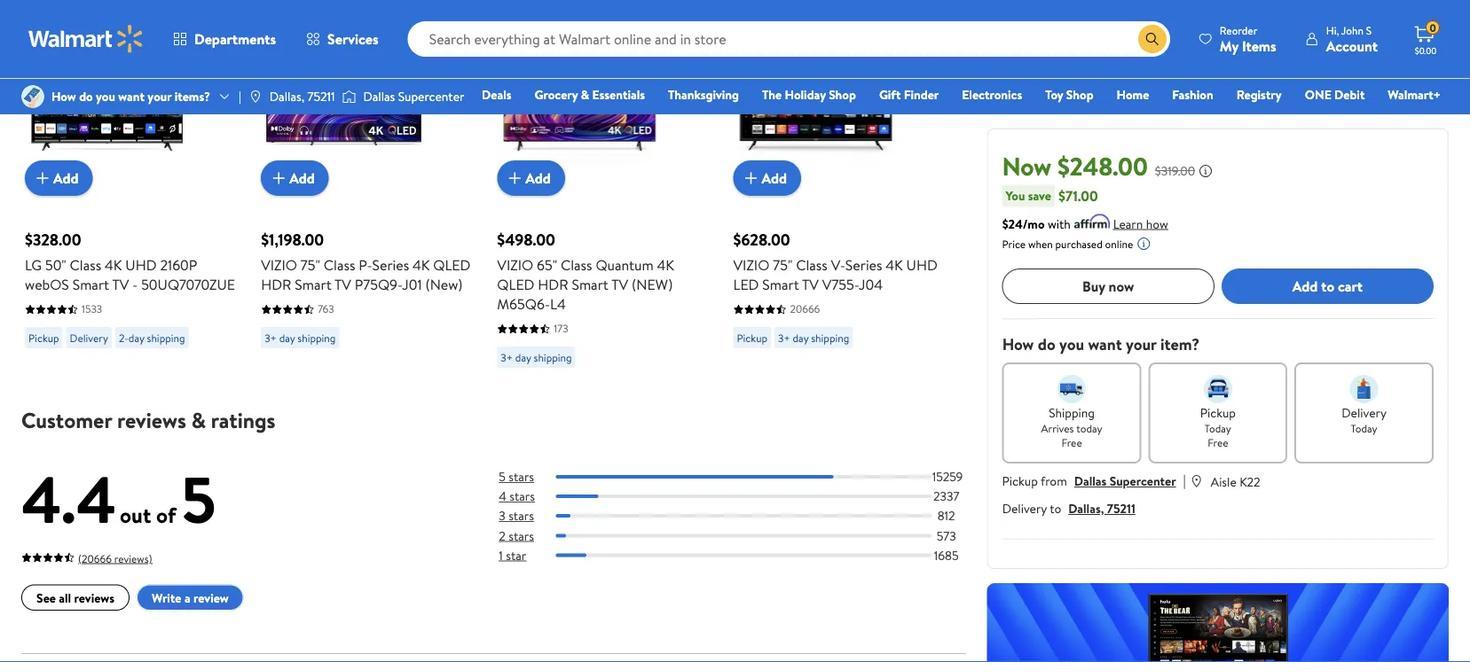 Task type: locate. For each thing, give the bounding box(es) containing it.
0 horizontal spatial vizio
[[261, 256, 297, 276]]

lg
[[25, 256, 42, 276]]

0 horizontal spatial 3+ day shipping
[[265, 331, 336, 346]]

2 progress bar from the top
[[556, 496, 932, 499]]

1 horizontal spatial your
[[1126, 333, 1157, 356]]

0 horizontal spatial uhd
[[125, 256, 157, 276]]

0 horizontal spatial dallas,
[[270, 88, 304, 105]]

0 horizontal spatial  image
[[248, 90, 263, 104]]

2 horizontal spatial vizio
[[733, 256, 770, 276]]

1 horizontal spatial uhd
[[906, 256, 938, 276]]

vizio
[[261, 256, 297, 276], [497, 256, 533, 276], [733, 256, 770, 276]]

want for items?
[[118, 88, 145, 105]]

purchased
[[1056, 237, 1103, 252]]

v755-
[[822, 276, 859, 295]]

delivery to dallas, 75211
[[1002, 500, 1136, 518]]

add button up $628.00
[[733, 161, 801, 197]]

john
[[1341, 23, 1364, 38]]

tv inside the $1,198.00 vizio 75" class p-series 4k qled hdr smart tv p75q9-j01 (new)
[[335, 276, 351, 295]]

75211 down services "dropdown button"
[[307, 88, 335, 105]]

product group
[[25, 0, 236, 376], [261, 0, 472, 376], [497, 0, 709, 376], [733, 0, 945, 376]]

add button up $498.00
[[497, 161, 565, 197]]

1 product group from the left
[[25, 0, 236, 376]]

stars up 4 stars on the bottom
[[509, 469, 534, 486]]

75" down $1,198.00
[[301, 256, 320, 276]]

1 horizontal spatial 3+
[[501, 351, 513, 366]]

hdr up 173
[[538, 276, 568, 295]]

uhd left 2160p on the left of the page
[[125, 256, 157, 276]]

3 4k from the left
[[657, 256, 674, 276]]

reviews down 2-day shipping
[[117, 406, 186, 436]]

4k inside $328.00 lg 50" class 4k uhd 2160p webos smart tv - 50uq7070zue
[[105, 256, 122, 276]]

2 hdr from the left
[[538, 276, 568, 295]]

dallas, 75211
[[270, 88, 335, 105]]

free inside pickup today free
[[1208, 435, 1228, 450]]

add up $498.00
[[526, 169, 551, 189]]

0 horizontal spatial to
[[1050, 500, 1062, 518]]

add button for $328.00
[[25, 161, 93, 197]]

1 horizontal spatial free
[[1208, 435, 1228, 450]]

0 horizontal spatial series
[[372, 256, 409, 276]]

1 horizontal spatial add to cart image
[[504, 168, 526, 190]]

reviews)
[[114, 552, 152, 567]]

0 vertical spatial to
[[1321, 276, 1335, 296]]

0 vertical spatial 75211
[[307, 88, 335, 105]]

shop right the toy
[[1066, 86, 1094, 103]]

add up $328.00 on the top left
[[53, 169, 79, 189]]

class inside the $1,198.00 vizio 75" class p-series 4k qled hdr smart tv p75q9-j01 (new)
[[324, 256, 355, 276]]

3 smart from the left
[[572, 276, 609, 295]]

1 free from the left
[[1062, 435, 1082, 450]]

items
[[1242, 36, 1277, 55]]

add inside button
[[1293, 276, 1318, 296]]

3+ day shipping down 20666
[[778, 331, 849, 346]]

thanksgiving link
[[660, 85, 747, 104]]

vizio for $498.00
[[497, 256, 533, 276]]

2
[[499, 528, 506, 545]]

0 vertical spatial want
[[118, 88, 145, 105]]

stars for 4 stars
[[510, 489, 535, 506]]

pickup today free
[[1200, 404, 1236, 450]]

4 add button from the left
[[733, 161, 801, 197]]

want down the buy now button
[[1088, 333, 1122, 356]]

item?
[[1161, 333, 1200, 356]]

vizio down $1,198.00
[[261, 256, 297, 276]]

add to cart image for $328.00
[[32, 168, 53, 190]]

your left items?
[[148, 88, 172, 105]]

class left p-
[[324, 256, 355, 276]]

2 4k from the left
[[413, 256, 430, 276]]

1 horizontal spatial &
[[581, 86, 589, 103]]

stars
[[509, 469, 534, 486], [510, 489, 535, 506], [509, 508, 534, 526], [509, 528, 534, 545]]

how for how do you want your item?
[[1002, 333, 1034, 356]]

0 vertical spatial |
[[239, 88, 241, 105]]

pickup down intent image for pickup
[[1200, 404, 1236, 422]]

1 horizontal spatial you
[[1059, 333, 1084, 356]]

$628.00
[[733, 230, 790, 252]]

& left "ratings"
[[191, 406, 206, 436]]

75" inside the $1,198.00 vizio 75" class p-series 4k qled hdr smart tv p75q9-j01 (new)
[[301, 256, 320, 276]]

3 progress bar from the top
[[556, 515, 932, 519]]

0 horizontal spatial you
[[96, 88, 115, 105]]

2 add button from the left
[[261, 161, 329, 197]]

items?
[[175, 88, 210, 105]]

vizio down $498.00
[[497, 256, 533, 276]]

3+ day shipping down 763
[[265, 331, 336, 346]]

1 horizontal spatial delivery
[[1002, 500, 1047, 518]]

50uq7070zue
[[141, 276, 235, 295]]

3 add button from the left
[[497, 161, 565, 197]]

1 vertical spatial how
[[1002, 333, 1034, 356]]

3+ day shipping
[[265, 331, 336, 346], [778, 331, 849, 346], [501, 351, 572, 366]]

1 vizio from the left
[[261, 256, 297, 276]]

how for how do you want your items?
[[51, 88, 76, 105]]

2-
[[119, 331, 129, 346]]

supercenter inside pickup from dallas supercenter |
[[1110, 473, 1176, 490]]

3+ for $498.00
[[501, 351, 513, 366]]

vizio 75" class p-series 4k qled hdr smart tv p75q9-j01 (new) image
[[261, 17, 426, 183]]

1
[[499, 548, 503, 565]]

tv up 20666
[[802, 276, 819, 295]]

0 horizontal spatial |
[[239, 88, 241, 105]]

product group containing $498.00
[[497, 0, 709, 376]]

to inside button
[[1321, 276, 1335, 296]]

smart right "l4"
[[572, 276, 609, 295]]

 image for dallas, 75211
[[248, 90, 263, 104]]

0 vertical spatial how
[[51, 88, 76, 105]]

dallas, down pickup from dallas supercenter |
[[1069, 500, 1104, 518]]

0 horizontal spatial how
[[51, 88, 76, 105]]

0 vertical spatial your
[[148, 88, 172, 105]]

pickup from dallas supercenter |
[[1002, 471, 1186, 490]]

today for delivery
[[1351, 421, 1378, 436]]

add button up $328.00 on the top left
[[25, 161, 93, 197]]

qled inside the $1,198.00 vizio 75" class p-series 4k qled hdr smart tv p75q9-j01 (new)
[[433, 256, 471, 276]]

1 horizontal spatial supercenter
[[1110, 473, 1176, 490]]

 image right dallas, 75211
[[342, 88, 356, 106]]

1 smart from the left
[[73, 276, 109, 295]]

1 series from the left
[[372, 256, 409, 276]]

add
[[53, 169, 79, 189], [289, 169, 315, 189], [526, 169, 551, 189], [762, 169, 787, 189], [1293, 276, 1318, 296]]

0 vertical spatial reviews
[[117, 406, 186, 436]]

delivery down "1533"
[[70, 331, 108, 346]]

4 4k from the left
[[886, 256, 903, 276]]

today
[[1076, 421, 1103, 436]]

your
[[148, 88, 172, 105], [1126, 333, 1157, 356]]

class right '65"' at the top left of page
[[561, 256, 592, 276]]

0 horizontal spatial free
[[1062, 435, 1082, 450]]

class inside $328.00 lg 50" class 4k uhd 2160p webos smart tv - 50uq7070zue
[[70, 256, 101, 276]]

1 vertical spatial |
[[1184, 471, 1186, 490]]

1 horizontal spatial today
[[1351, 421, 1378, 436]]

1 progress bar from the top
[[556, 476, 932, 480]]

1 tv from the left
[[112, 276, 129, 295]]

3+ down the m65q6-
[[501, 351, 513, 366]]

 image
[[21, 85, 44, 108]]

smart up "1533"
[[73, 276, 109, 295]]

smart inside the $1,198.00 vizio 75" class p-series 4k qled hdr smart tv p75q9-j01 (new)
[[295, 276, 332, 295]]

1 add to cart image from the left
[[268, 168, 289, 190]]

my
[[1220, 36, 1239, 55]]

grocery & essentials
[[535, 86, 645, 103]]

4 tv from the left
[[802, 276, 819, 295]]

hdr down $1,198.00
[[261, 276, 291, 295]]

1 horizontal spatial how
[[1002, 333, 1034, 356]]

shop right holiday on the top right
[[829, 86, 856, 103]]

vizio inside the $1,198.00 vizio 75" class p-series 4k qled hdr smart tv p75q9-j01 (new)
[[261, 256, 297, 276]]

buy now button
[[1002, 269, 1215, 304]]

add to cart image up $328.00 on the top left
[[32, 168, 53, 190]]

class left v- on the top right of page
[[796, 256, 828, 276]]

1 horizontal spatial 3+ day shipping
[[501, 351, 572, 366]]

add to favorites list, vizio 75" class p-series 4k qled hdr smart tv p75q9-j01 (new) image
[[398, 25, 419, 47]]

1 hdr from the left
[[261, 276, 291, 295]]

1 horizontal spatial want
[[1088, 333, 1122, 356]]

0 horizontal spatial dallas
[[363, 88, 395, 105]]

3+ day shipping for $498.00
[[501, 351, 572, 366]]

(20666 reviews)
[[78, 552, 152, 567]]

3 vizio from the left
[[733, 256, 770, 276]]

$24/mo with
[[1002, 215, 1071, 232]]

2 tv from the left
[[335, 276, 351, 295]]

$498.00 vizio 65" class quantum 4k qled hdr smart tv (new) m65q6-l4
[[497, 230, 674, 315]]

0 vertical spatial dallas
[[363, 88, 395, 105]]

0 horizontal spatial hdr
[[261, 276, 291, 295]]

add for $498.00
[[526, 169, 551, 189]]

pickup inside pickup from dallas supercenter |
[[1002, 473, 1038, 490]]

75211
[[307, 88, 335, 105], [1107, 500, 1136, 518]]

gift finder link
[[871, 85, 947, 104]]

add to cart image up $628.00
[[740, 168, 762, 190]]

departments button
[[158, 18, 291, 60]]

3 class from the left
[[561, 256, 592, 276]]

with
[[1048, 215, 1071, 232]]

2 horizontal spatial delivery
[[1342, 404, 1387, 422]]

reviews
[[117, 406, 186, 436], [74, 590, 114, 608]]

1 class from the left
[[70, 256, 101, 276]]

2 add to cart image from the left
[[740, 168, 762, 190]]

led
[[733, 276, 759, 295]]

1 horizontal spatial dallas
[[1075, 473, 1107, 490]]

1 vertical spatial to
[[1050, 500, 1062, 518]]

2 horizontal spatial 3+ day shipping
[[778, 331, 849, 346]]

1 vertical spatial want
[[1088, 333, 1122, 356]]

delivery for delivery today
[[1342, 404, 1387, 422]]

stars right 4 at the bottom left of the page
[[510, 489, 535, 506]]

$248.00
[[1058, 149, 1148, 183]]

2 shop from the left
[[1066, 86, 1094, 103]]

add up $1,198.00
[[289, 169, 315, 189]]

free down shipping
[[1062, 435, 1082, 450]]

smart
[[73, 276, 109, 295], [295, 276, 332, 295], [572, 276, 609, 295], [763, 276, 799, 295]]

affirm image
[[1074, 214, 1110, 228]]

vizio down $628.00
[[733, 256, 770, 276]]

1 vertical spatial delivery
[[1342, 404, 1387, 422]]

$328.00 lg 50" class 4k uhd 2160p webos smart tv - 50uq7070zue
[[25, 230, 235, 295]]

0 vertical spatial delivery
[[70, 331, 108, 346]]

0 horizontal spatial add to cart image
[[32, 168, 53, 190]]

class for $628.00
[[796, 256, 828, 276]]

toy
[[1045, 86, 1063, 103]]

add left cart
[[1293, 276, 1318, 296]]

today down the intent image for delivery
[[1351, 421, 1378, 436]]

4 class from the left
[[796, 256, 828, 276]]

2 product group from the left
[[261, 0, 472, 376]]

vizio 75" class v-series 4k uhd led smart tv v755-j04 image
[[733, 17, 898, 183]]

progress bar for 2337
[[556, 496, 932, 499]]

ratings
[[211, 406, 276, 436]]

want
[[118, 88, 145, 105], [1088, 333, 1122, 356]]

4k left -
[[105, 256, 122, 276]]

 image
[[342, 88, 356, 106], [248, 90, 263, 104]]

0 horizontal spatial 3+
[[265, 331, 277, 346]]

delivery today
[[1342, 404, 1387, 436]]

0 vertical spatial supercenter
[[398, 88, 464, 105]]

supercenter up dallas, 75211 button
[[1110, 473, 1176, 490]]

pickup left from
[[1002, 473, 1038, 490]]

2 horizontal spatial 3+
[[778, 331, 790, 346]]

2 vizio from the left
[[497, 256, 533, 276]]

0 horizontal spatial reviews
[[74, 590, 114, 608]]

75" inside "$628.00 vizio 75" class v-series 4k uhd led smart tv v755-j04"
[[773, 256, 793, 276]]

5 up 4 at the bottom left of the page
[[499, 469, 506, 486]]

you for how do you want your item?
[[1059, 333, 1084, 356]]

0 vertical spatial you
[[96, 88, 115, 105]]

3+ up "ratings"
[[265, 331, 277, 346]]

0 horizontal spatial do
[[79, 88, 93, 105]]

2 vertical spatial delivery
[[1002, 500, 1047, 518]]

5 progress bar from the top
[[556, 555, 932, 558]]

$1,198.00 vizio 75" class p-series 4k qled hdr smart tv p75q9-j01 (new)
[[261, 230, 471, 295]]

you down walmart image
[[96, 88, 115, 105]]

4k right quantum
[[657, 256, 674, 276]]

do down walmart image
[[79, 88, 93, 105]]

1 add button from the left
[[25, 161, 93, 197]]

to left cart
[[1321, 276, 1335, 296]]

1 horizontal spatial qled
[[497, 276, 535, 295]]

1 horizontal spatial  image
[[342, 88, 356, 106]]

price
[[1002, 237, 1026, 252]]

3+ day shipping down 173
[[501, 351, 572, 366]]

0 horizontal spatial today
[[1205, 421, 1231, 436]]

1 vertical spatial do
[[1038, 333, 1056, 356]]

75211 down the dallas supercenter button
[[1107, 500, 1136, 518]]

add up $628.00
[[762, 169, 787, 189]]

4.4
[[21, 456, 116, 545]]

add to cart image
[[32, 168, 53, 190], [740, 168, 762, 190]]

delivery down from
[[1002, 500, 1047, 518]]

2 add to cart image from the left
[[504, 168, 526, 190]]

stars for 5 stars
[[509, 469, 534, 486]]

reviews right all
[[74, 590, 114, 608]]

1 vertical spatial your
[[1126, 333, 1157, 356]]

add to cart image up $1,198.00
[[268, 168, 289, 190]]

2 uhd from the left
[[906, 256, 938, 276]]

4 product group from the left
[[733, 0, 945, 376]]

free up aisle
[[1208, 435, 1228, 450]]

uhd right "j04"
[[906, 256, 938, 276]]

1 75" from the left
[[301, 256, 320, 276]]

essentials
[[592, 86, 645, 103]]

add button up $1,198.00
[[261, 161, 329, 197]]

dallas up dallas, 75211 button
[[1075, 473, 1107, 490]]

qled right j01
[[433, 256, 471, 276]]

delivery down the intent image for delivery
[[1342, 404, 1387, 422]]

electronics link
[[954, 85, 1030, 104]]

class inside $498.00 vizio 65" class quantum 4k qled hdr smart tv (new) m65q6-l4
[[561, 256, 592, 276]]

4k
[[105, 256, 122, 276], [413, 256, 430, 276], [657, 256, 674, 276], [886, 256, 903, 276]]

shop
[[829, 86, 856, 103], [1066, 86, 1094, 103]]

dallas down services
[[363, 88, 395, 105]]

2 smart from the left
[[295, 276, 332, 295]]

(new)
[[425, 276, 463, 295]]

k22
[[1240, 473, 1261, 490]]

3+ day shipping for $1,198.00
[[265, 331, 336, 346]]

| left aisle
[[1184, 471, 1186, 490]]

2 75" from the left
[[773, 256, 793, 276]]

series inside "$628.00 vizio 75" class v-series 4k uhd led smart tv v755-j04"
[[845, 256, 882, 276]]

reorder
[[1220, 23, 1258, 38]]

fashion
[[1172, 86, 1214, 103]]

1 today from the left
[[1205, 421, 1231, 436]]

75" down $628.00
[[773, 256, 793, 276]]

pickup down webos
[[28, 331, 59, 346]]

delivery for delivery
[[70, 331, 108, 346]]

1 vertical spatial dallas
[[1075, 473, 1107, 490]]

buy now
[[1083, 276, 1134, 296]]

add to cart button
[[1222, 269, 1434, 304]]

dallas,
[[270, 88, 304, 105], [1069, 500, 1104, 518]]

intent image for pickup image
[[1204, 375, 1232, 404]]

class right 50"
[[70, 256, 101, 276]]

2 free from the left
[[1208, 435, 1228, 450]]

1533
[[82, 302, 102, 317]]

-
[[132, 276, 138, 295]]

812
[[938, 508, 955, 526]]

1 horizontal spatial 75"
[[773, 256, 793, 276]]

smart up 20666
[[763, 276, 799, 295]]

series inside the $1,198.00 vizio 75" class p-series 4k qled hdr smart tv p75q9-j01 (new)
[[372, 256, 409, 276]]

stars right 2
[[509, 528, 534, 545]]

do up shipping
[[1038, 333, 1056, 356]]

1 horizontal spatial shop
[[1066, 86, 1094, 103]]

delivery for delivery to dallas, 75211
[[1002, 500, 1047, 518]]

one debit
[[1305, 86, 1365, 103]]

add button for $498.00
[[497, 161, 565, 197]]

quantum
[[596, 256, 654, 276]]

tv left (new)
[[612, 276, 628, 295]]

1 horizontal spatial vizio
[[497, 256, 533, 276]]

0 horizontal spatial &
[[191, 406, 206, 436]]

0 horizontal spatial qled
[[433, 256, 471, 276]]

2 class from the left
[[324, 256, 355, 276]]

2 series from the left
[[845, 256, 882, 276]]

0 horizontal spatial your
[[148, 88, 172, 105]]

1 vertical spatial reviews
[[74, 590, 114, 608]]

vizio inside $498.00 vizio 65" class quantum 4k qled hdr smart tv (new) m65q6-l4
[[497, 256, 533, 276]]

4 progress bar from the top
[[556, 535, 932, 539]]

you
[[96, 88, 115, 105], [1059, 333, 1084, 356]]

1 vertical spatial you
[[1059, 333, 1084, 356]]

4k right p75q9- in the top of the page
[[413, 256, 430, 276]]

class inside "$628.00 vizio 75" class v-series 4k uhd led smart tv v755-j04"
[[796, 256, 828, 276]]

smart inside "$628.00 vizio 75" class v-series 4k uhd led smart tv v755-j04"
[[763, 276, 799, 295]]

stars right 3
[[509, 508, 534, 526]]

0 horizontal spatial supercenter
[[398, 88, 464, 105]]

0 horizontal spatial delivery
[[70, 331, 108, 346]]

class for $328.00
[[70, 256, 101, 276]]

50"
[[45, 256, 66, 276]]

from
[[1041, 473, 1067, 490]]

class for $498.00
[[561, 256, 592, 276]]

1 uhd from the left
[[125, 256, 157, 276]]

qled left '65"' at the top left of page
[[497, 276, 535, 295]]

& right grocery
[[581, 86, 589, 103]]

write a review
[[152, 590, 229, 608]]

tv left -
[[112, 276, 129, 295]]

3 product group from the left
[[497, 0, 709, 376]]

0 horizontal spatial want
[[118, 88, 145, 105]]

supercenter down add to favorites list, vizio 75" class p-series 4k qled hdr smart tv p75q9-j01 (new) icon
[[398, 88, 464, 105]]

add for $1,198.00
[[289, 169, 315, 189]]

j01
[[402, 276, 422, 295]]

stars for 2 stars
[[509, 528, 534, 545]]

1 vertical spatial 75211
[[1107, 500, 1136, 518]]

5 right of
[[181, 456, 216, 545]]

1 horizontal spatial series
[[845, 256, 882, 276]]

1 add to cart image from the left
[[32, 168, 53, 190]]

1 horizontal spatial 5
[[499, 469, 506, 486]]

your left item?
[[1126, 333, 1157, 356]]

4k right "j04"
[[886, 256, 903, 276]]

registry
[[1237, 86, 1282, 103]]

vizio inside "$628.00 vizio 75" class v-series 4k uhd led smart tv v755-j04"
[[733, 256, 770, 276]]

1 horizontal spatial dallas,
[[1069, 500, 1104, 518]]

| right items?
[[239, 88, 241, 105]]

1 vertical spatial supercenter
[[1110, 473, 1176, 490]]

add to cart image up $498.00
[[504, 168, 526, 190]]

you up 'intent image for shipping'
[[1059, 333, 1084, 356]]

delivery inside product group
[[70, 331, 108, 346]]

75"
[[301, 256, 320, 276], [773, 256, 793, 276]]

m65q6-
[[497, 295, 550, 315]]

want left items?
[[118, 88, 145, 105]]

s
[[1366, 23, 1372, 38]]

65"
[[537, 256, 557, 276]]

progress bar
[[556, 476, 932, 480], [556, 496, 932, 499], [556, 515, 932, 519], [556, 535, 932, 539], [556, 555, 932, 558]]

dallas, down departments
[[270, 88, 304, 105]]

1 horizontal spatial to
[[1321, 276, 1335, 296]]

Walmart Site-Wide search field
[[408, 21, 1170, 57]]

0 horizontal spatial shop
[[829, 86, 856, 103]]

2 today from the left
[[1351, 421, 1378, 436]]

1 horizontal spatial add to cart image
[[740, 168, 762, 190]]

today inside pickup today free
[[1205, 421, 1231, 436]]

0 horizontal spatial 75211
[[307, 88, 335, 105]]

 image left dallas, 75211
[[248, 90, 263, 104]]

3+ down 20666
[[778, 331, 790, 346]]

tv left p-
[[335, 276, 351, 295]]

Search search field
[[408, 21, 1170, 57]]

how
[[51, 88, 76, 105], [1002, 333, 1034, 356]]

the holiday shop
[[762, 86, 856, 103]]

0 vertical spatial do
[[79, 88, 93, 105]]

4 smart from the left
[[763, 276, 799, 295]]

1 horizontal spatial do
[[1038, 333, 1056, 356]]

1 4k from the left
[[105, 256, 122, 276]]

to down from
[[1050, 500, 1062, 518]]

today down intent image for pickup
[[1205, 421, 1231, 436]]

intent image for delivery image
[[1350, 375, 1379, 404]]

lg 50" class 4k uhd 2160p webos smart tv - 50uq7070zue image
[[25, 17, 190, 183]]

today inside delivery today
[[1351, 421, 1378, 436]]

1 horizontal spatial hdr
[[538, 276, 568, 295]]

0 horizontal spatial add to cart image
[[268, 168, 289, 190]]

add to cart image
[[268, 168, 289, 190], [504, 168, 526, 190]]

3 tv from the left
[[612, 276, 628, 295]]

smart up 763
[[295, 276, 332, 295]]

0 horizontal spatial 75"
[[301, 256, 320, 276]]



Task type: vqa. For each thing, say whether or not it's contained in the screenshot.
size
no



Task type: describe. For each thing, give the bounding box(es) containing it.
shipping arrives today free
[[1041, 404, 1103, 450]]

stars for 3 stars
[[509, 508, 534, 526]]

do for how do you want your item?
[[1038, 333, 1056, 356]]

departments
[[194, 29, 276, 49]]

2-day shipping
[[119, 331, 185, 346]]

3
[[499, 508, 506, 526]]

vizio 65" class quantum 4k qled hdr smart tv (new) m65q6-l4 image
[[497, 17, 662, 183]]

learn more about strikethrough prices image
[[1199, 163, 1213, 178]]

gift finder
[[879, 86, 939, 103]]

tv inside $498.00 vizio 65" class quantum 4k qled hdr smart tv (new) m65q6-l4
[[612, 276, 628, 295]]

progress bar for 812
[[556, 515, 932, 519]]

75" for $1,198.00
[[301, 256, 320, 276]]

5 stars
[[499, 469, 534, 486]]

want for item?
[[1088, 333, 1122, 356]]

now
[[1109, 276, 1134, 296]]

to for add
[[1321, 276, 1335, 296]]

hdr inside the $1,198.00 vizio 75" class p-series 4k qled hdr smart tv p75q9-j01 (new)
[[261, 276, 291, 295]]

hi, john s account
[[1326, 23, 1378, 55]]

shipping down 173
[[534, 351, 572, 366]]

progress bar for 15259
[[556, 476, 932, 480]]

one
[[1305, 86, 1332, 103]]

reorder my items
[[1220, 23, 1277, 55]]

how do you want your items?
[[51, 88, 210, 105]]

walmart+ link
[[1380, 85, 1449, 104]]

$71.00
[[1059, 186, 1098, 206]]

learn how button
[[1113, 215, 1169, 233]]

you
[[1006, 187, 1025, 204]]

dallas supercenter
[[363, 88, 464, 105]]

progress bar for 1685
[[556, 555, 932, 558]]

tv inside $328.00 lg 50" class 4k uhd 2160p webos smart tv - 50uq7070zue
[[112, 276, 129, 295]]

gift
[[879, 86, 901, 103]]

$328.00
[[25, 230, 81, 252]]

1 vertical spatial dallas,
[[1069, 500, 1104, 518]]

services button
[[291, 18, 394, 60]]

uhd inside "$628.00 vizio 75" class v-series 4k uhd led smart tv v755-j04"
[[906, 256, 938, 276]]

add to favorites list, vizio 75" class v-series 4k uhd led smart tv v755-j04 image
[[870, 25, 891, 47]]

see all reviews link
[[21, 586, 130, 612]]

price when purchased online
[[1002, 237, 1133, 252]]

a
[[184, 590, 190, 608]]

1 horizontal spatial 75211
[[1107, 500, 1136, 518]]

the holiday shop link
[[754, 85, 864, 104]]

legal information image
[[1137, 237, 1151, 251]]

75" for $628.00
[[773, 256, 793, 276]]

vizio for $1,198.00
[[261, 256, 297, 276]]

shipping right 2-
[[147, 331, 185, 346]]

series for $1,198.00
[[372, 256, 409, 276]]

account
[[1326, 36, 1378, 55]]

add to cart image for $1,198.00
[[268, 168, 289, 190]]

v-
[[831, 256, 845, 276]]

3+ for $1,198.00
[[265, 331, 277, 346]]

one debit link
[[1297, 85, 1373, 104]]

add to favorites list, lg 50" class 4k uhd 2160p webos smart tv - 50uq7070zue image
[[161, 25, 183, 47]]

services
[[328, 29, 379, 49]]

toy shop
[[1045, 86, 1094, 103]]

1 horizontal spatial |
[[1184, 471, 1186, 490]]

your for items?
[[148, 88, 172, 105]]

next slide for products you may also like list image
[[909, 67, 952, 110]]

write a review link
[[137, 586, 244, 612]]

out
[[120, 502, 151, 531]]

1685
[[934, 548, 959, 565]]

2337
[[933, 489, 960, 506]]

add to favorites list, vizio 65" class quantum 4k qled hdr smart tv (new) m65q6-l4 image
[[634, 25, 655, 47]]

4k inside the $1,198.00 vizio 75" class p-series 4k qled hdr smart tv p75q9-j01 (new)
[[413, 256, 430, 276]]

progress bar for 573
[[556, 535, 932, 539]]

4k inside "$628.00 vizio 75" class v-series 4k uhd led smart tv v755-j04"
[[886, 256, 903, 276]]

add for $628.00
[[762, 169, 787, 189]]

4k inside $498.00 vizio 65" class quantum 4k qled hdr smart tv (new) m65q6-l4
[[657, 256, 674, 276]]

tv inside "$628.00 vizio 75" class v-series 4k uhd led smart tv v755-j04"
[[802, 276, 819, 295]]

add to cart image for $628.00
[[740, 168, 762, 190]]

intent image for shipping image
[[1058, 375, 1086, 404]]

uhd inside $328.00 lg 50" class 4k uhd 2160p webos smart tv - 50uq7070zue
[[125, 256, 157, 276]]

product group containing $328.00
[[25, 0, 236, 376]]

you for how do you want your items?
[[96, 88, 115, 105]]

vizio for $628.00
[[733, 256, 770, 276]]

j04
[[859, 276, 883, 295]]

how
[[1146, 215, 1169, 232]]

online
[[1105, 237, 1133, 252]]

toy shop link
[[1037, 85, 1102, 104]]

your for item?
[[1126, 333, 1157, 356]]

search icon image
[[1145, 32, 1160, 46]]

how do you want your item?
[[1002, 333, 1200, 356]]

0 vertical spatial dallas,
[[270, 88, 304, 105]]

do for how do you want your items?
[[79, 88, 93, 105]]

p75q9-
[[355, 276, 402, 295]]

see all reviews
[[36, 590, 114, 608]]

2160p
[[160, 256, 197, 276]]

20666
[[790, 302, 820, 317]]

learn
[[1113, 215, 1143, 232]]

hi,
[[1326, 23, 1339, 38]]

hdr inside $498.00 vizio 65" class quantum 4k qled hdr smart tv (new) m65q6-l4
[[538, 276, 568, 295]]

p-
[[359, 256, 372, 276]]

763
[[318, 302, 334, 317]]

grocery & essentials link
[[527, 85, 653, 104]]

 image for dallas supercenter
[[342, 88, 356, 106]]

pickup down led
[[737, 331, 768, 346]]

3 stars
[[499, 508, 534, 526]]

now $248.00
[[1002, 149, 1148, 183]]

star
[[506, 548, 526, 565]]

shipping
[[1049, 404, 1095, 422]]

product group containing $628.00
[[733, 0, 945, 376]]

$319.00
[[1155, 162, 1195, 179]]

reviews inside 'link'
[[74, 590, 114, 608]]

add button for $1,198.00
[[261, 161, 329, 197]]

all
[[59, 590, 71, 608]]

dallas inside pickup from dallas supercenter |
[[1075, 473, 1107, 490]]

add to cart image for $498.00
[[504, 168, 526, 190]]

smart inside $328.00 lg 50" class 4k uhd 2160p webos smart tv - 50uq7070zue
[[73, 276, 109, 295]]

shipping down 20666
[[811, 331, 849, 346]]

debit
[[1335, 86, 1365, 103]]

0
[[1430, 20, 1436, 35]]

learn how
[[1113, 215, 1169, 232]]

1 horizontal spatial reviews
[[117, 406, 186, 436]]

dallas, 75211 button
[[1069, 500, 1136, 518]]

cart
[[1338, 276, 1363, 296]]

smart inside $498.00 vizio 65" class quantum 4k qled hdr smart tv (new) m65q6-l4
[[572, 276, 609, 295]]

review
[[193, 590, 229, 608]]

write
[[152, 590, 181, 608]]

electronics
[[962, 86, 1022, 103]]

today for pickup
[[1205, 421, 1231, 436]]

free inside "shipping arrives today free"
[[1062, 435, 1082, 450]]

$498.00
[[497, 230, 555, 252]]

class for $1,198.00
[[324, 256, 355, 276]]

to for delivery
[[1050, 500, 1062, 518]]

holiday
[[785, 86, 826, 103]]

you save $71.00
[[1006, 186, 1098, 206]]

add for $328.00
[[53, 169, 79, 189]]

walmart image
[[28, 25, 144, 53]]

registry link
[[1229, 85, 1290, 104]]

series for $628.00
[[845, 256, 882, 276]]

(20666
[[78, 552, 112, 567]]

see
[[36, 590, 56, 608]]

$1,198.00
[[261, 230, 324, 252]]

0 horizontal spatial 5
[[181, 456, 216, 545]]

l4
[[550, 295, 566, 315]]

aisle
[[1211, 473, 1237, 490]]

shipping down 763
[[298, 331, 336, 346]]

1 vertical spatial &
[[191, 406, 206, 436]]

product group containing $1,198.00
[[261, 0, 472, 376]]

finder
[[904, 86, 939, 103]]

(20666 reviews) link
[[21, 549, 152, 568]]

now
[[1002, 149, 1052, 183]]

4.4 out of 5
[[21, 456, 216, 545]]

(new)
[[632, 276, 673, 295]]

173
[[554, 322, 568, 337]]

add button for $628.00
[[733, 161, 801, 197]]

qled inside $498.00 vizio 65" class quantum 4k qled hdr smart tv (new) m65q6-l4
[[497, 276, 535, 295]]

the
[[762, 86, 782, 103]]

0 vertical spatial &
[[581, 86, 589, 103]]

1 shop from the left
[[829, 86, 856, 103]]

home
[[1117, 86, 1149, 103]]

deals link
[[474, 85, 520, 104]]



